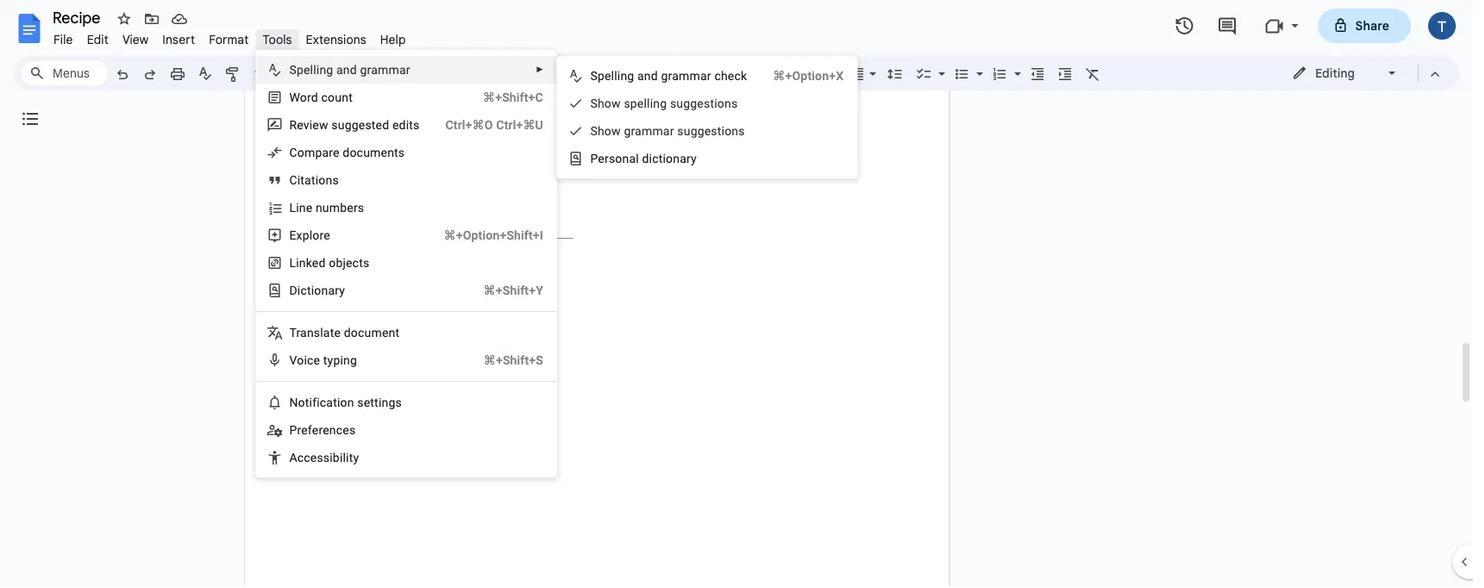 Task type: locate. For each thing, give the bounding box(es) containing it.
s for pelling and grammar
[[289, 63, 297, 77]]

insert menu item
[[156, 29, 202, 50]]

show
[[591, 124, 621, 138]]

1 horizontal spatial grammar
[[661, 69, 712, 83]]

edit menu item
[[80, 29, 116, 50]]

spelling and grammar s element
[[289, 63, 416, 77]]

0 horizontal spatial pelling
[[297, 63, 333, 77]]

review s u ggested edits
[[289, 118, 420, 132]]

n o tification settings
[[289, 396, 402, 410]]

preferences p element
[[289, 423, 361, 438]]

menu
[[256, 50, 557, 587], [557, 56, 858, 179]]

p
[[289, 423, 297, 438]]

⌘+shift+c element
[[463, 89, 544, 106]]

⌘+shift+y element
[[463, 282, 544, 299]]

word count w element
[[289, 90, 358, 104]]

1 vertical spatial suggestions
[[678, 124, 745, 138]]

s up w
[[289, 63, 297, 77]]

pelling up ow on the top of the page
[[598, 69, 635, 83]]

ow
[[605, 96, 621, 110]]

d ictionary
[[289, 283, 345, 298]]

review suggested edits u element
[[289, 118, 425, 132]]

and
[[337, 63, 357, 77], [638, 69, 658, 83]]

view
[[122, 32, 149, 47]]

view menu item
[[116, 29, 156, 50]]

help menu item
[[373, 29, 413, 50]]

help
[[380, 32, 406, 47]]

extensions menu item
[[299, 29, 373, 50]]

main toolbar
[[107, 0, 1107, 357]]

and for w ord count
[[337, 63, 357, 77]]

citations
[[289, 173, 339, 187]]

⌘+option+x element
[[753, 67, 844, 85]]

numbers
[[316, 201, 364, 215]]

explo
[[289, 228, 320, 242]]

s pelling and grammar
[[289, 63, 411, 77]]

►
[[536, 65, 544, 75]]

personal di c tionary
[[591, 151, 697, 166]]

grammar up the show spelling suggestions h element
[[661, 69, 712, 83]]

0 horizontal spatial c
[[297, 451, 304, 465]]

application
[[0, 0, 1474, 587]]

menu bar containing file
[[47, 22, 413, 51]]

1 horizontal spatial pelling
[[598, 69, 635, 83]]

⌘+shift+s element
[[463, 352, 544, 369]]

p references
[[289, 423, 356, 438]]

cessibility
[[304, 451, 359, 465]]

linked objects l element
[[289, 256, 375, 270]]

and for ow spelling suggestions
[[638, 69, 658, 83]]

format
[[209, 32, 249, 47]]

suggestions up tionary
[[678, 124, 745, 138]]

0 horizontal spatial grammar
[[360, 63, 411, 77]]

edit
[[87, 32, 109, 47]]

personal dictionary c element
[[591, 151, 702, 166]]

dictionary d element
[[289, 283, 350, 298]]

file menu item
[[47, 29, 80, 50]]

co m pare documents
[[289, 145, 405, 160]]

references
[[297, 423, 356, 438]]

d
[[289, 283, 298, 298]]

citations k element
[[289, 173, 344, 187]]

tification
[[305, 396, 354, 410]]

ictionary
[[298, 283, 345, 298]]

bulleted list menu image
[[973, 62, 984, 68]]

ctrl+⌘u
[[496, 118, 544, 132]]

s up 'h'
[[591, 69, 598, 83]]

menu bar banner
[[0, 0, 1474, 587]]

a c cessibility
[[289, 451, 359, 465]]

and up spelling
[[638, 69, 658, 83]]

r
[[320, 228, 324, 242]]

tionary
[[659, 151, 697, 166]]

menu bar
[[47, 22, 413, 51]]

explore r element
[[289, 228, 336, 242]]

suggestions
[[670, 96, 738, 110], [678, 124, 745, 138]]

pelling
[[297, 63, 333, 77], [598, 69, 635, 83]]

⌘+option+x
[[773, 69, 844, 83]]

c
[[653, 151, 659, 166], [297, 451, 304, 465]]

⌘+shift+s
[[484, 353, 544, 368]]

typing
[[323, 353, 357, 368]]

0 vertical spatial c
[[653, 151, 659, 166]]

suggestions down check
[[670, 96, 738, 110]]

Star checkbox
[[112, 7, 136, 31]]

and up count
[[337, 63, 357, 77]]

0 horizontal spatial and
[[337, 63, 357, 77]]

checklist menu image
[[935, 62, 946, 68]]

grammar down help
[[360, 63, 411, 77]]

pelling up ord
[[297, 63, 333, 77]]

rammar
[[631, 124, 675, 138]]

grammar
[[360, 63, 411, 77], [661, 69, 712, 83]]

numbered list menu image
[[1011, 62, 1022, 68]]

oice
[[297, 353, 320, 368]]

mode and view toolbar
[[1280, 56, 1450, 91]]

s
[[289, 63, 297, 77], [591, 69, 598, 83], [591, 96, 598, 110]]

1 horizontal spatial and
[[638, 69, 658, 83]]



Task type: vqa. For each thing, say whether or not it's contained in the screenshot.
Ctrl+⌘U
yes



Task type: describe. For each thing, give the bounding box(es) containing it.
u
[[338, 118, 345, 132]]

ctrl+⌘o ctrl+⌘u element
[[425, 116, 544, 134]]

l inked objects
[[289, 256, 370, 270]]

inked
[[296, 256, 326, 270]]

explo r e
[[289, 228, 330, 242]]

⌘+shift+c
[[483, 90, 544, 104]]

file
[[54, 32, 73, 47]]

ctrl+⌘o
[[446, 118, 493, 132]]

Zoom field
[[248, 61, 312, 87]]

translate document t element
[[289, 326, 405, 340]]

⌘+option+shift+i element
[[423, 227, 544, 244]]

v
[[289, 353, 297, 368]]

h
[[598, 96, 605, 110]]

editing button
[[1281, 60, 1411, 86]]

review
[[289, 118, 329, 132]]

Menus field
[[22, 61, 108, 85]]

show spelling suggestions h element
[[591, 96, 743, 110]]

Rename text field
[[47, 7, 110, 28]]

ranslate
[[296, 326, 341, 340]]

⌘+option+shift+i
[[444, 228, 544, 242]]

g
[[624, 124, 631, 138]]

document
[[344, 326, 400, 340]]

check
[[715, 69, 748, 83]]

insert
[[162, 32, 195, 47]]

share
[[1356, 18, 1390, 33]]

pelling for pelling and grammar
[[297, 63, 333, 77]]

co
[[289, 145, 305, 160]]

compare documents m element
[[289, 145, 410, 160]]

line & paragraph spacing image
[[886, 61, 906, 85]]

e
[[324, 228, 330, 242]]

show g rammar suggestions
[[591, 124, 745, 138]]

s pelling and grammar check
[[591, 69, 748, 83]]

t ranslate document
[[289, 326, 400, 340]]

spelling and grammar check s element
[[591, 69, 753, 83]]

n
[[289, 396, 298, 410]]

o
[[298, 396, 305, 410]]

di
[[642, 151, 653, 166]]

editing
[[1316, 66, 1356, 81]]

application containing share
[[0, 0, 1474, 587]]

w ord count
[[289, 90, 353, 104]]

v oice typing
[[289, 353, 357, 368]]

line
[[289, 201, 313, 215]]

objects
[[329, 256, 370, 270]]

ctrl+⌘o ctrl+⌘u
[[446, 118, 544, 132]]

format menu item
[[202, 29, 256, 50]]

settings
[[358, 396, 402, 410]]

m
[[305, 145, 315, 160]]

t
[[289, 326, 296, 340]]

0 vertical spatial suggestions
[[670, 96, 738, 110]]

voice typing v element
[[289, 353, 362, 368]]

ggested
[[345, 118, 389, 132]]

spelling
[[624, 96, 667, 110]]

count
[[322, 90, 353, 104]]

pelling for pelling and grammar check
[[598, 69, 635, 83]]

s h ow spelling suggestions
[[591, 96, 738, 110]]

show grammar suggestions g element
[[591, 124, 750, 138]]

personal
[[591, 151, 639, 166]]

notification settings o element
[[289, 396, 407, 410]]

pare
[[315, 145, 340, 160]]

grammar for pelling and grammar
[[360, 63, 411, 77]]

s
[[332, 118, 338, 132]]

w
[[289, 90, 300, 104]]

l
[[289, 256, 296, 270]]

menu bar inside the menu bar banner
[[47, 22, 413, 51]]

tools
[[263, 32, 292, 47]]

line numbers f1 element
[[289, 201, 370, 215]]

s for pelling and grammar check
[[591, 69, 598, 83]]

1 horizontal spatial c
[[653, 151, 659, 166]]

share button
[[1319, 9, 1412, 43]]

a
[[289, 451, 297, 465]]

1 vertical spatial c
[[297, 451, 304, 465]]

edits
[[393, 118, 420, 132]]

Zoom text field
[[250, 62, 292, 86]]

extensions
[[306, 32, 367, 47]]

documents
[[343, 145, 405, 160]]

line numbers
[[289, 201, 364, 215]]

accessibility c element
[[289, 451, 364, 465]]

⌘+shift+y
[[484, 283, 544, 298]]

ord
[[300, 90, 318, 104]]

grammar for pelling and grammar check
[[661, 69, 712, 83]]

s left ow on the top of the page
[[591, 96, 598, 110]]

tools menu item
[[256, 29, 299, 50]]



